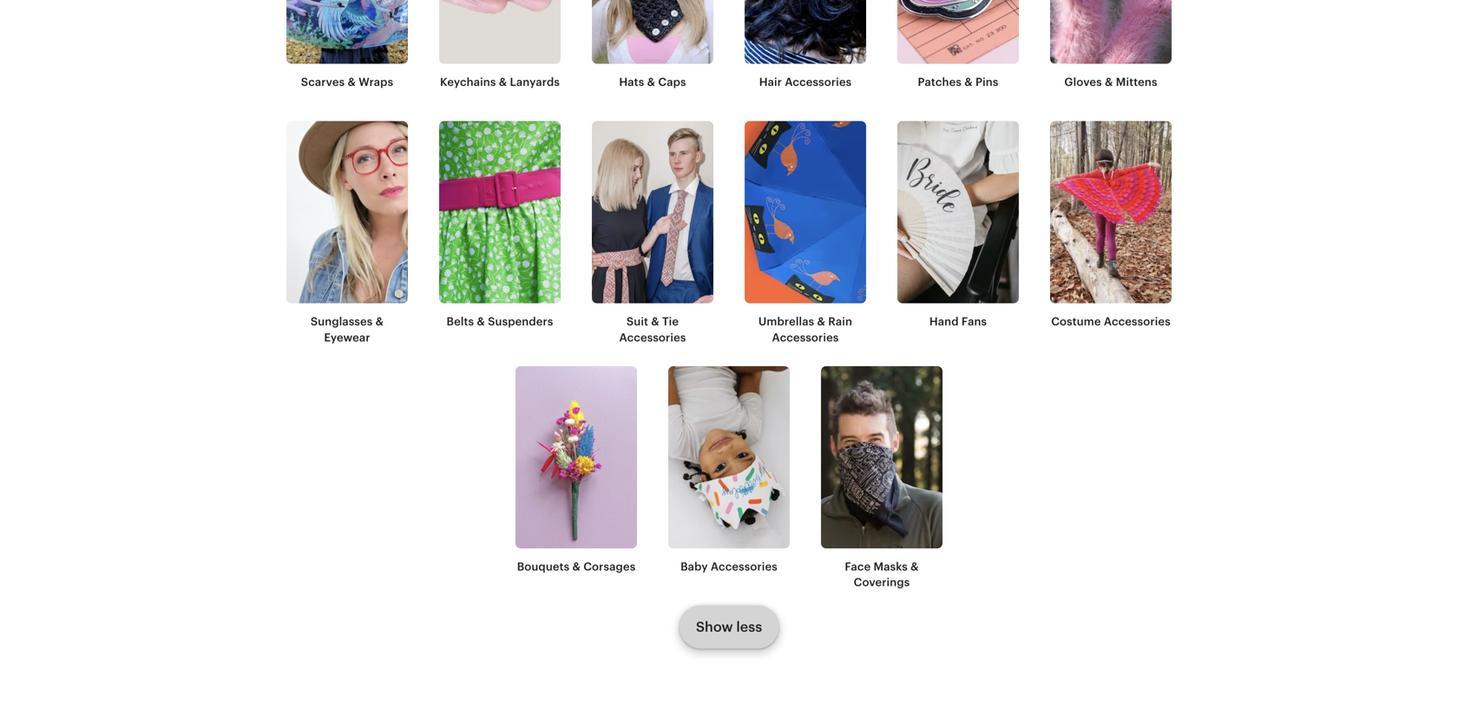 Task type: describe. For each thing, give the bounding box(es) containing it.
coverings
[[854, 576, 910, 589]]

& for suit
[[651, 315, 660, 328]]

umbrellas
[[759, 315, 815, 328]]

rain
[[829, 315, 853, 328]]

& inside face masks & coverings
[[911, 560, 919, 574]]

face masks & coverings
[[845, 560, 919, 589]]

suit & tie accessories link
[[592, 121, 714, 346]]

lanyards
[[510, 76, 560, 89]]

hair accessories
[[759, 76, 852, 89]]

& for patches
[[965, 76, 973, 89]]

scarves & wraps
[[301, 76, 393, 89]]

patches & pins
[[918, 76, 999, 89]]

accessories for hair accessories
[[785, 76, 852, 89]]

costume
[[1052, 315, 1101, 328]]

baby
[[681, 560, 708, 574]]

baby accessories link
[[669, 366, 790, 575]]

hats
[[619, 76, 645, 89]]

suspenders
[[488, 315, 553, 328]]

pins
[[976, 76, 999, 89]]

sunglasses & eyewear link
[[287, 121, 408, 346]]

belts
[[447, 315, 474, 328]]

keychains
[[440, 76, 496, 89]]

show less button
[[681, 606, 778, 648]]

accessories for costume accessories
[[1104, 315, 1171, 328]]

keychains & lanyards
[[440, 76, 560, 89]]

patches
[[918, 76, 962, 89]]

scarves & wraps link
[[287, 0, 408, 90]]

scarves
[[301, 76, 345, 89]]

belts & suspenders link
[[439, 121, 561, 330]]

sunglasses
[[311, 315, 373, 328]]

umbrellas & rain accessories link
[[745, 121, 867, 346]]



Task type: locate. For each thing, give the bounding box(es) containing it.
& right the gloves
[[1105, 76, 1114, 89]]

accessories right hair on the top of page
[[785, 76, 852, 89]]

& for hats
[[647, 76, 656, 89]]

& for sunglasses
[[376, 315, 384, 328]]

& for keychains
[[499, 76, 507, 89]]

& inside suit & tie accessories
[[651, 315, 660, 328]]

& inside sunglasses & eyewear
[[376, 315, 384, 328]]

accessories right costume
[[1104, 315, 1171, 328]]

face
[[845, 560, 871, 574]]

mittens
[[1116, 76, 1158, 89]]

gloves & mittens
[[1065, 76, 1158, 89]]

umbrellas & rain accessories
[[759, 315, 853, 344]]

costume accessories link
[[1051, 121, 1172, 330]]

accessories right baby
[[711, 560, 778, 574]]

baby accessories
[[681, 560, 778, 574]]

& right hats
[[647, 76, 656, 89]]

suit
[[627, 315, 649, 328]]

& left corsages
[[573, 560, 581, 574]]

hair
[[759, 76, 782, 89]]

& left rain
[[817, 315, 826, 328]]

accessories down the umbrellas
[[772, 331, 839, 344]]

bouquets & corsages link
[[516, 366, 637, 575]]

show
[[696, 619, 733, 635]]

hats & caps link
[[592, 0, 714, 90]]

sunglasses & eyewear
[[311, 315, 384, 344]]

& right masks
[[911, 560, 919, 574]]

eyewear
[[324, 331, 370, 344]]

& inside umbrellas & rain accessories
[[817, 315, 826, 328]]

gloves & mittens link
[[1051, 0, 1172, 90]]

& left wraps
[[348, 76, 356, 89]]

gloves
[[1065, 76, 1102, 89]]

hand
[[930, 315, 959, 328]]

hand fans
[[930, 315, 987, 328]]

corsages
[[584, 560, 636, 574]]

tie
[[663, 315, 679, 328]]

show less
[[696, 619, 762, 635]]

face masks & coverings link
[[821, 366, 943, 591]]

& for scarves
[[348, 76, 356, 89]]

masks
[[874, 560, 908, 574]]

keychains & lanyards link
[[439, 0, 561, 90]]

accessories inside umbrellas & rain accessories
[[772, 331, 839, 344]]

& for umbrellas
[[817, 315, 826, 328]]

bouquets
[[517, 560, 570, 574]]

hats & caps
[[619, 76, 686, 89]]

& for belts
[[477, 315, 485, 328]]

& left lanyards
[[499, 76, 507, 89]]

&
[[348, 76, 356, 89], [499, 76, 507, 89], [647, 76, 656, 89], [965, 76, 973, 89], [1105, 76, 1114, 89], [376, 315, 384, 328], [477, 315, 485, 328], [651, 315, 660, 328], [817, 315, 826, 328], [573, 560, 581, 574], [911, 560, 919, 574]]

caps
[[658, 76, 686, 89]]

accessories for baby accessories
[[711, 560, 778, 574]]

suit & tie accessories
[[620, 315, 686, 344]]

wraps
[[359, 76, 393, 89]]

hand fans link
[[898, 121, 1019, 330]]

& for gloves
[[1105, 76, 1114, 89]]

patches & pins link
[[898, 0, 1019, 90]]

& right sunglasses
[[376, 315, 384, 328]]

costume accessories
[[1052, 315, 1171, 328]]

belts & suspenders
[[447, 315, 553, 328]]

fans
[[962, 315, 987, 328]]

less
[[737, 619, 762, 635]]

& left tie
[[651, 315, 660, 328]]

hair accessories link
[[745, 0, 867, 90]]

bouquets & corsages
[[517, 560, 636, 574]]

accessories
[[785, 76, 852, 89], [1104, 315, 1171, 328], [620, 331, 686, 344], [772, 331, 839, 344], [711, 560, 778, 574]]

& right the belts
[[477, 315, 485, 328]]

accessories down suit
[[620, 331, 686, 344]]

& for bouquets
[[573, 560, 581, 574]]

& left pins
[[965, 76, 973, 89]]



Task type: vqa. For each thing, say whether or not it's contained in the screenshot.
the Keychains & Lanyards
yes



